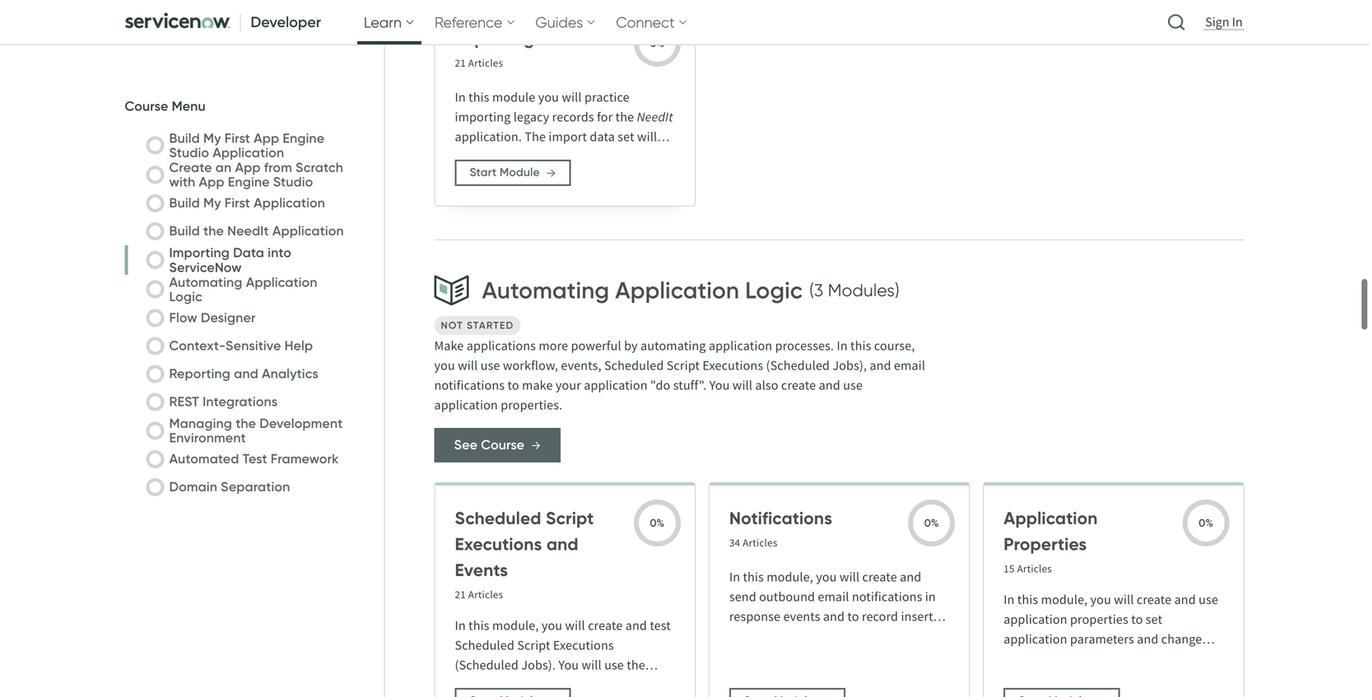 Task type: describe. For each thing, give the bounding box(es) containing it.
guides button
[[529, 0, 603, 44]]

connect
[[616, 13, 675, 31]]

sign in button
[[1202, 13, 1246, 31]]

learn button
[[357, 0, 421, 44]]

guides
[[535, 13, 583, 31]]

developer link
[[118, 0, 331, 44]]

sign in
[[1205, 14, 1243, 30]]

in
[[1232, 14, 1243, 30]]



Task type: locate. For each thing, give the bounding box(es) containing it.
learn
[[364, 13, 402, 31]]

connect button
[[609, 0, 695, 44]]

sign
[[1205, 14, 1229, 30]]

reference
[[435, 13, 503, 31]]

developer
[[251, 13, 321, 31]]

reference button
[[428, 0, 522, 44]]



